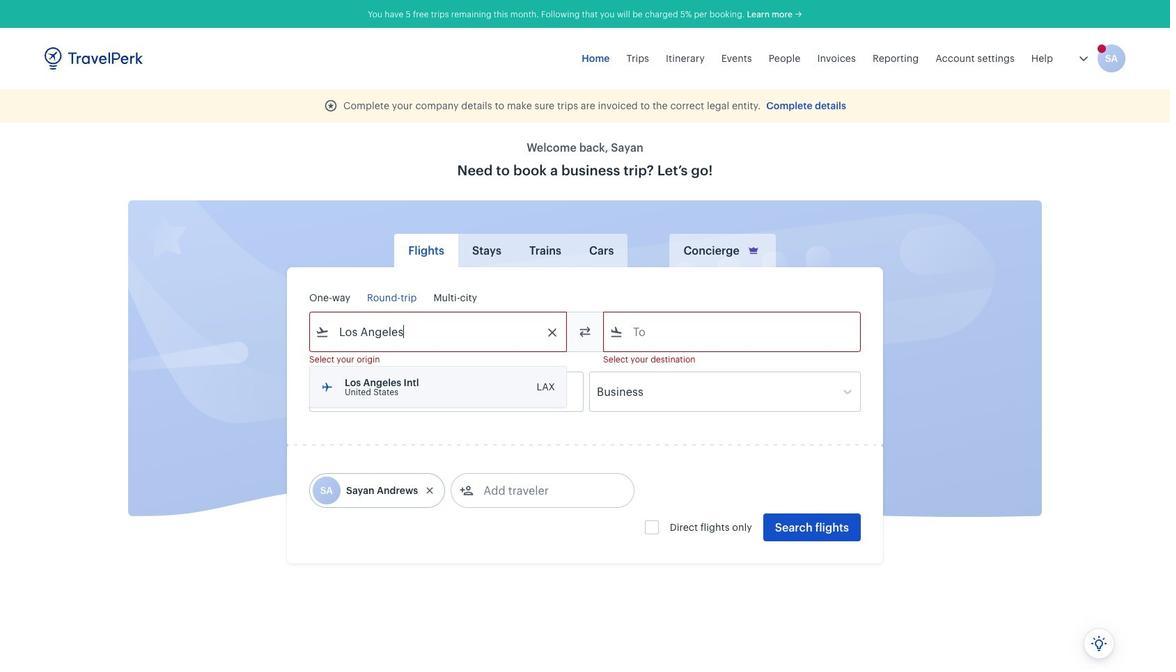Task type: vqa. For each thing, say whether or not it's contained in the screenshot.
Return text field
yes



Task type: locate. For each thing, give the bounding box(es) containing it.
Return text field
[[412, 373, 485, 412]]

Add traveler search field
[[474, 480, 619, 502]]

Depart text field
[[330, 373, 402, 412]]



Task type: describe. For each thing, give the bounding box(es) containing it.
To search field
[[623, 321, 842, 343]]

From search field
[[330, 321, 548, 343]]



